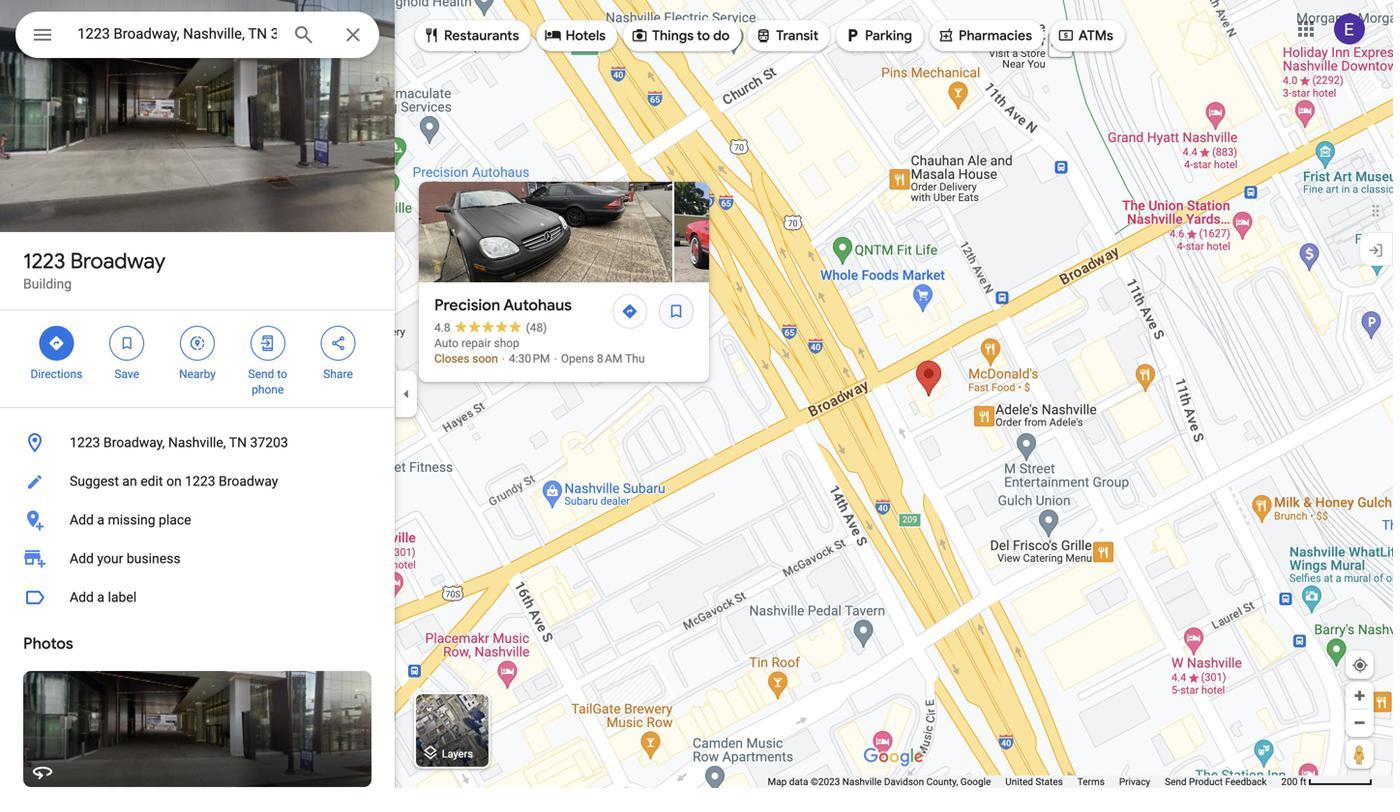 Task type: describe. For each thing, give the bounding box(es) containing it.
200 ft button
[[1282, 777, 1373, 788]]

business
[[127, 551, 181, 567]]

feedback
[[1225, 777, 1267, 788]]


[[938, 25, 955, 46]]

200 ft
[[1282, 777, 1307, 788]]

 things to do
[[631, 25, 730, 46]]

opens
[[561, 352, 594, 366]]


[[423, 25, 440, 46]]


[[544, 25, 562, 46]]


[[1058, 25, 1075, 46]]

autohaus
[[504, 296, 572, 315]]

repair
[[462, 337, 491, 350]]

a for missing
[[97, 512, 105, 528]]

precision autohaus element
[[434, 294, 572, 317]]

add a label button
[[0, 579, 395, 617]]

data
[[789, 777, 808, 788]]

broadway,
[[103, 435, 165, 451]]

none field inside 1223 broadway, nashville, tn 37203 field
[[77, 22, 277, 45]]

2 horizontal spatial 1223
[[185, 474, 215, 490]]

to inside  things to do
[[697, 27, 710, 45]]

add for add a label
[[70, 590, 94, 606]]

1223 broadway building
[[23, 248, 166, 292]]

atms
[[1079, 27, 1114, 45]]

davidson
[[884, 777, 924, 788]]

auto
[[434, 337, 459, 350]]

 pharmacies
[[938, 25, 1032, 46]]

county,
[[927, 777, 958, 788]]

your
[[97, 551, 123, 567]]

1223 for broadway
[[23, 248, 65, 275]]

suggest
[[70, 474, 119, 490]]

terms button
[[1078, 776, 1105, 789]]

8 am
[[597, 352, 623, 366]]

precision
[[434, 296, 500, 315]]


[[48, 333, 65, 354]]


[[755, 25, 772, 46]]


[[330, 333, 347, 354]]

send product feedback button
[[1165, 776, 1267, 789]]

transit
[[776, 27, 819, 45]]

send to phone
[[248, 368, 287, 397]]

thu
[[625, 352, 645, 366]]

footer inside google maps element
[[768, 776, 1282, 789]]

map
[[768, 777, 787, 788]]

terms
[[1078, 777, 1105, 788]]

to inside send to phone
[[277, 368, 287, 381]]

phone
[[252, 383, 284, 397]]

a for label
[[97, 590, 105, 606]]

©2023
[[811, 777, 840, 788]]

layers
[[442, 748, 473, 760]]

auto repair shop element
[[434, 337, 520, 350]]

united
[[1006, 777, 1033, 788]]

save
[[115, 368, 139, 381]]

200
[[1282, 777, 1298, 788]]

2 photo image from the left
[[674, 182, 928, 283]]

missing
[[108, 512, 155, 528]]

building
[[23, 276, 72, 292]]

precision autohaus
[[434, 296, 572, 315]]

(48)
[[526, 321, 547, 335]]

show street view coverage image
[[1346, 740, 1374, 769]]

parking
[[865, 27, 912, 45]]

ft
[[1300, 777, 1307, 788]]

 restaurants
[[423, 25, 519, 46]]

suggest an edit on 1223 broadway button
[[0, 463, 395, 501]]

google maps element
[[0, 0, 1393, 789]]

share
[[323, 368, 353, 381]]

on
[[166, 474, 182, 490]]



Task type: locate. For each thing, give the bounding box(es) containing it.
1223 up the suggest
[[70, 435, 100, 451]]

1 horizontal spatial send
[[1165, 777, 1187, 788]]

2 vertical spatial 1223
[[185, 474, 215, 490]]


[[631, 25, 648, 46]]

 hotels
[[544, 25, 606, 46]]

1223 broadway, nashville, tn 37203 button
[[0, 424, 395, 463]]

tn
[[229, 435, 247, 451]]

closes
[[434, 352, 470, 366]]

1 horizontal spatial broadway
[[219, 474, 278, 490]]

 atms
[[1058, 25, 1114, 46]]

 search field
[[15, 12, 379, 62]]

⋅ down shop
[[501, 352, 506, 366]]

0 vertical spatial add
[[70, 512, 94, 528]]

0 horizontal spatial to
[[277, 368, 287, 381]]

auto repair shop closes soon ⋅ 4:30 pm ⋅ opens 8 am thu
[[434, 337, 645, 366]]

broadway inside the 1223 broadway building
[[70, 248, 166, 275]]

 button
[[15, 12, 70, 62]]

google account: eesa khan  
(eesa.khan@adept.ai) image
[[1334, 14, 1365, 45]]

1 ⋅ from the left
[[501, 352, 506, 366]]

hotels
[[566, 27, 606, 45]]

None field
[[77, 22, 277, 45]]

2 vertical spatial add
[[70, 590, 94, 606]]

directions
[[30, 368, 83, 381]]

save image
[[668, 303, 685, 320]]

4.8
[[434, 321, 451, 335]]


[[118, 333, 136, 354]]

4.8 stars 48 reviews image
[[434, 320, 547, 336]]

0 horizontal spatial photo image
[[419, 182, 672, 283]]

send for send product feedback
[[1165, 777, 1187, 788]]

add left label
[[70, 590, 94, 606]]

actions for 1223 broadway region
[[0, 311, 395, 407]]

add a label
[[70, 590, 137, 606]]

37203
[[250, 435, 288, 451]]

to up phone
[[277, 368, 287, 381]]

1 vertical spatial to
[[277, 368, 287, 381]]

restaurants
[[444, 27, 519, 45]]


[[844, 25, 861, 46]]

0 horizontal spatial send
[[248, 368, 274, 381]]

0 horizontal spatial broadway
[[70, 248, 166, 275]]

add a missing place
[[70, 512, 191, 528]]

pharmacies
[[959, 27, 1032, 45]]

add a missing place button
[[0, 501, 395, 540]]

1223 up building
[[23, 248, 65, 275]]

2 a from the top
[[97, 590, 105, 606]]

0 vertical spatial a
[[97, 512, 105, 528]]

an
[[122, 474, 137, 490]]

zoom out image
[[1353, 716, 1367, 731]]

0 vertical spatial send
[[248, 368, 274, 381]]

states
[[1036, 777, 1063, 788]]

privacy
[[1119, 777, 1151, 788]]

1 vertical spatial add
[[70, 551, 94, 567]]

suggest an edit on 1223 broadway
[[70, 474, 278, 490]]

send left product on the right bottom of page
[[1165, 777, 1187, 788]]

product
[[1189, 777, 1223, 788]]

1223 inside the 1223 broadway building
[[23, 248, 65, 275]]


[[31, 21, 54, 49]]

1223 broadway main content
[[0, 0, 395, 789]]

send up phone
[[248, 368, 274, 381]]

0 vertical spatial broadway
[[70, 248, 166, 275]]

to left do
[[697, 27, 710, 45]]

united states
[[1006, 777, 1063, 788]]

soon
[[472, 352, 498, 366]]

2 add from the top
[[70, 551, 94, 567]]

photos
[[23, 634, 73, 654]]

4:30 pm
[[509, 352, 550, 366]]

add
[[70, 512, 94, 528], [70, 551, 94, 567], [70, 590, 94, 606]]

broadway inside suggest an edit on 1223 broadway button
[[219, 474, 278, 490]]

to
[[697, 27, 710, 45], [277, 368, 287, 381]]

 transit
[[755, 25, 819, 46]]

send product feedback
[[1165, 777, 1267, 788]]

broadway
[[70, 248, 166, 275], [219, 474, 278, 490]]

edit
[[141, 474, 163, 490]]

add down the suggest
[[70, 512, 94, 528]]


[[259, 333, 277, 354]]

1 vertical spatial broadway
[[219, 474, 278, 490]]

0 horizontal spatial 1223
[[23, 248, 65, 275]]

3 add from the top
[[70, 590, 94, 606]]

1223 broadway, nashville, tn 37203
[[70, 435, 288, 451]]

show your location image
[[1352, 657, 1369, 674]]

1223 Broadway, Nashville, TN 37203 field
[[15, 12, 379, 58]]

broadway down tn
[[219, 474, 278, 490]]

1 horizontal spatial ⋅
[[553, 352, 558, 366]]

directions image
[[621, 303, 639, 320]]

0 vertical spatial 1223
[[23, 248, 65, 275]]

add for add your business
[[70, 551, 94, 567]]

1 horizontal spatial to
[[697, 27, 710, 45]]

collapse side panel image
[[396, 384, 417, 405]]

nashville
[[843, 777, 882, 788]]

broadway up building
[[70, 248, 166, 275]]

1223 right on
[[185, 474, 215, 490]]

shop
[[494, 337, 520, 350]]

privacy button
[[1119, 776, 1151, 789]]

united states button
[[1006, 776, 1063, 789]]

google
[[961, 777, 991, 788]]

1223 for broadway,
[[70, 435, 100, 451]]

2 ⋅ from the left
[[553, 352, 558, 366]]

1 add from the top
[[70, 512, 94, 528]]

precision autohaus tooltip
[[419, 182, 1393, 382]]

send for send to phone
[[248, 368, 274, 381]]

add your business link
[[0, 540, 395, 579]]


[[189, 333, 206, 354]]

a left missing
[[97, 512, 105, 528]]

nearby
[[179, 368, 216, 381]]

a left label
[[97, 590, 105, 606]]

add for add a missing place
[[70, 512, 94, 528]]

send inside button
[[1165, 777, 1187, 788]]

⋅ left opens
[[553, 352, 558, 366]]

footer containing map data ©2023 nashville davidson county, google
[[768, 776, 1282, 789]]

add left the your
[[70, 551, 94, 567]]

add your business
[[70, 551, 181, 567]]

send inside send to phone
[[248, 368, 274, 381]]

 parking
[[844, 25, 912, 46]]

1 a from the top
[[97, 512, 105, 528]]

⋅
[[501, 352, 506, 366], [553, 352, 558, 366]]

1 vertical spatial a
[[97, 590, 105, 606]]

send
[[248, 368, 274, 381], [1165, 777, 1187, 788]]

do
[[713, 27, 730, 45]]

1 horizontal spatial photo image
[[674, 182, 928, 283]]

footer
[[768, 776, 1282, 789]]

photo image
[[419, 182, 672, 283], [674, 182, 928, 283]]

0 vertical spatial to
[[697, 27, 710, 45]]

place
[[159, 512, 191, 528]]

map data ©2023 nashville davidson county, google
[[768, 777, 991, 788]]

1 horizontal spatial 1223
[[70, 435, 100, 451]]

1 vertical spatial send
[[1165, 777, 1187, 788]]

0 horizontal spatial ⋅
[[501, 352, 506, 366]]

label
[[108, 590, 137, 606]]

a
[[97, 512, 105, 528], [97, 590, 105, 606]]

1 photo image from the left
[[419, 182, 672, 283]]

zoom in image
[[1353, 689, 1367, 703]]

1 vertical spatial 1223
[[70, 435, 100, 451]]

things
[[652, 27, 694, 45]]



Task type: vqa. For each thing, say whether or not it's contained in the screenshot.


